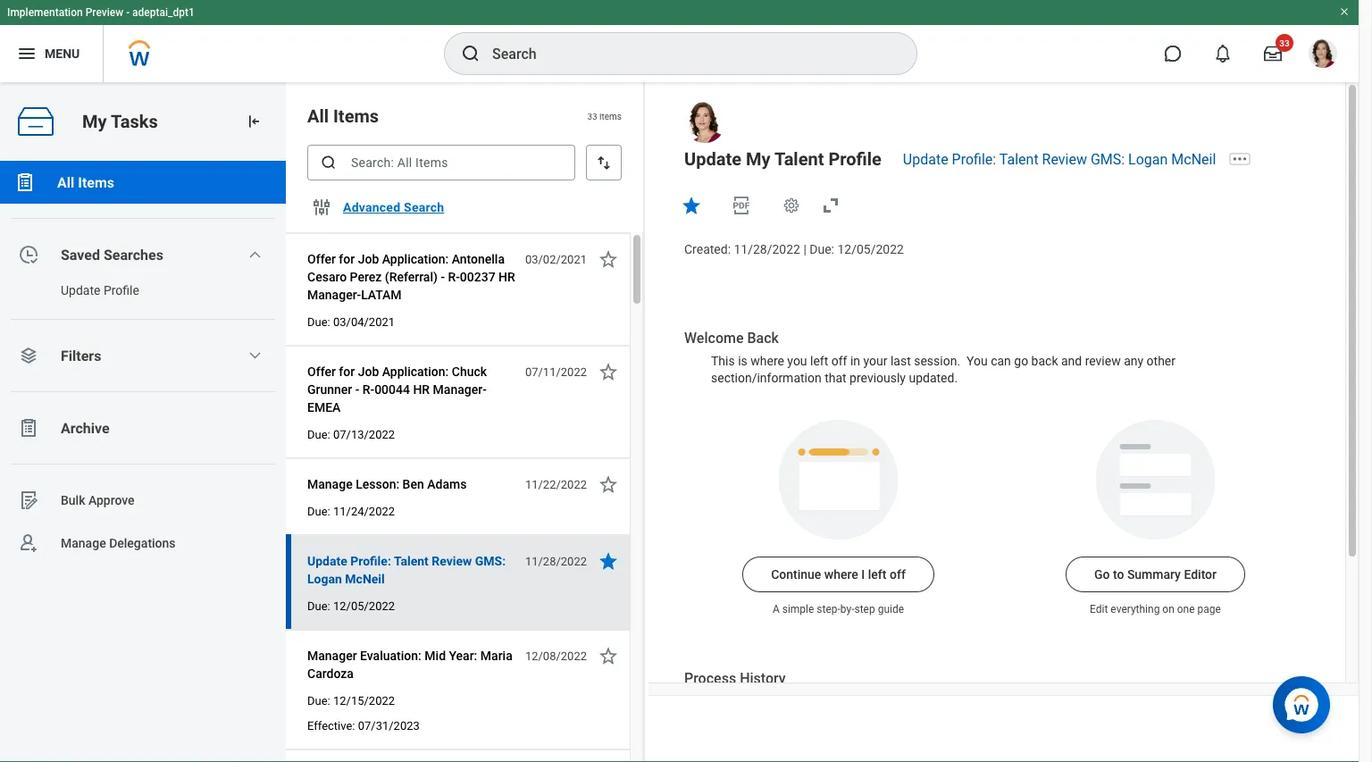 Task type: locate. For each thing, give the bounding box(es) containing it.
33 left 'items'
[[587, 111, 597, 121]]

application:
[[382, 252, 449, 266], [382, 364, 449, 379]]

configure image
[[311, 197, 332, 218]]

manager- down chuck
[[433, 382, 487, 397]]

0 horizontal spatial 33
[[587, 111, 597, 121]]

33 left profile logan mcneil icon
[[1280, 38, 1290, 48]]

1 vertical spatial offer
[[307, 364, 336, 379]]

0 vertical spatial off
[[832, 353, 848, 368]]

talent
[[775, 148, 824, 169], [1000, 151, 1039, 168], [394, 554, 429, 568]]

1 horizontal spatial search image
[[460, 43, 482, 64]]

due: 07/13/2022
[[307, 428, 395, 441]]

1 vertical spatial review
[[432, 554, 472, 568]]

section/information
[[711, 371, 822, 385]]

saved searches button
[[0, 233, 286, 276]]

2 chevron down image from the top
[[248, 349, 262, 363]]

star image
[[681, 195, 702, 216], [598, 645, 619, 667]]

perspective image
[[18, 345, 39, 366]]

0 vertical spatial 33
[[1280, 38, 1290, 48]]

1 star image from the top
[[598, 248, 619, 270]]

0 horizontal spatial my
[[82, 111, 107, 132]]

off inside welcome back this is where you left off in your last session.  you can go back and review any other section/information that previously updated.
[[832, 353, 848, 368]]

manager- down the cesaro
[[307, 287, 361, 302]]

0 vertical spatial my
[[82, 111, 107, 132]]

1 offer from the top
[[307, 252, 336, 266]]

edit everything on one page
[[1090, 603, 1222, 616]]

12/05/2022 inside item list element
[[333, 599, 395, 613]]

my
[[82, 111, 107, 132], [746, 148, 771, 169]]

history
[[740, 670, 786, 687]]

0 vertical spatial manage
[[307, 477, 353, 491]]

1 horizontal spatial 33
[[1280, 38, 1290, 48]]

0 vertical spatial 12/05/2022
[[838, 242, 904, 257]]

for for cesaro
[[339, 252, 355, 266]]

1 vertical spatial 33
[[587, 111, 597, 121]]

where up section/information
[[751, 353, 785, 368]]

left right the you
[[811, 353, 829, 368]]

0 vertical spatial profile
[[829, 148, 882, 169]]

0 vertical spatial for
[[339, 252, 355, 266]]

1 vertical spatial application:
[[382, 364, 449, 379]]

job up 00044
[[358, 364, 379, 379]]

all right clipboard icon
[[57, 174, 74, 191]]

0 vertical spatial application:
[[382, 252, 449, 266]]

1 horizontal spatial items
[[333, 105, 379, 126]]

1 horizontal spatial update profile: talent review gms: logan mcneil
[[903, 151, 1216, 168]]

1 vertical spatial where
[[825, 567, 859, 582]]

0 vertical spatial logan
[[1129, 151, 1168, 168]]

r- right grunner
[[363, 382, 375, 397]]

continue
[[771, 567, 822, 582]]

0 vertical spatial update profile: talent review gms: logan mcneil
[[903, 151, 1216, 168]]

items inside item list element
[[333, 105, 379, 126]]

0 horizontal spatial manager-
[[307, 287, 361, 302]]

for up grunner
[[339, 364, 355, 379]]

menu button
[[0, 25, 103, 82]]

1 vertical spatial r-
[[363, 382, 375, 397]]

due: up manager on the bottom left
[[307, 599, 330, 613]]

chevron down image
[[248, 248, 262, 262], [248, 349, 262, 363]]

manage inside button
[[307, 477, 353, 491]]

0 vertical spatial r-
[[448, 269, 460, 284]]

profile up fullscreen icon
[[829, 148, 882, 169]]

1 horizontal spatial manage
[[307, 477, 353, 491]]

1 horizontal spatial profile
[[829, 148, 882, 169]]

0 horizontal spatial star image
[[598, 645, 619, 667]]

1 horizontal spatial hr
[[499, 269, 515, 284]]

0 vertical spatial review
[[1042, 151, 1087, 168]]

job for ‎-
[[358, 364, 379, 379]]

0 horizontal spatial ‎-
[[355, 382, 360, 397]]

and review
[[1062, 353, 1121, 368]]

effective:
[[307, 719, 355, 732]]

star image
[[598, 248, 619, 270], [598, 361, 619, 382], [598, 474, 619, 495], [598, 550, 619, 572]]

manage inside "my tasks" element
[[61, 536, 106, 551]]

11/28/2022 down 11/22/2022
[[525, 554, 587, 568]]

search image
[[460, 43, 482, 64], [320, 154, 338, 172]]

12/05/2022 down fullscreen icon
[[838, 242, 904, 257]]

0 vertical spatial 11/28/2022
[[734, 242, 801, 257]]

fullscreen image
[[820, 195, 842, 216]]

1 horizontal spatial left
[[868, 567, 887, 582]]

0 vertical spatial search image
[[460, 43, 482, 64]]

sort image
[[595, 154, 613, 172]]

0 vertical spatial hr
[[499, 269, 515, 284]]

hr right 00044
[[413, 382, 430, 397]]

0 horizontal spatial hr
[[413, 382, 430, 397]]

approve
[[88, 493, 135, 508]]

i
[[862, 567, 865, 582]]

1 vertical spatial 12/05/2022
[[333, 599, 395, 613]]

‎- right grunner
[[355, 382, 360, 397]]

0 horizontal spatial profile
[[104, 283, 139, 298]]

1 vertical spatial update profile: talent review gms: logan mcneil
[[307, 554, 506, 586]]

manage up due: 11/24/2022
[[307, 477, 353, 491]]

adeptai_dpt1
[[132, 6, 195, 19]]

1 vertical spatial my
[[746, 148, 771, 169]]

items
[[333, 105, 379, 126], [78, 174, 114, 191]]

0 vertical spatial items
[[333, 105, 379, 126]]

grunner
[[307, 382, 352, 397]]

application: up 00044
[[382, 364, 449, 379]]

33 for 33
[[1280, 38, 1290, 48]]

profile down saved searches
[[104, 283, 139, 298]]

0 horizontal spatial gms:
[[475, 554, 506, 568]]

rename image
[[18, 490, 39, 511]]

step-
[[817, 603, 841, 616]]

last
[[891, 353, 911, 368]]

Search Workday  search field
[[492, 34, 880, 73]]

application: inside offer for job application: antonella cesaro perez (referral) ‎- r-00237 hr manager-latam
[[382, 252, 449, 266]]

hr
[[499, 269, 515, 284], [413, 382, 430, 397]]

0 horizontal spatial items
[[78, 174, 114, 191]]

1 horizontal spatial all items
[[307, 105, 379, 126]]

my tasks element
[[0, 82, 286, 762]]

1 vertical spatial chevron down image
[[248, 349, 262, 363]]

tasks
[[111, 111, 158, 132]]

list containing all items
[[0, 161, 286, 565]]

for up the perez
[[339, 252, 355, 266]]

due: up effective:
[[307, 694, 330, 707]]

review inside "button"
[[432, 554, 472, 568]]

antonella
[[452, 252, 505, 266]]

11/22/2022
[[525, 478, 587, 491]]

1 vertical spatial profile:
[[351, 554, 391, 568]]

application: inside offer for job application: chuck grunner ‎- r-00044 hr manager- emea
[[382, 364, 449, 379]]

clipboard image
[[18, 417, 39, 439]]

1 vertical spatial all
[[57, 174, 74, 191]]

offer
[[307, 252, 336, 266], [307, 364, 336, 379]]

0 horizontal spatial logan
[[307, 571, 342, 586]]

star image up created:
[[681, 195, 702, 216]]

1 horizontal spatial r-
[[448, 269, 460, 284]]

update profile: talent review gms: logan mcneil
[[903, 151, 1216, 168], [307, 554, 506, 586]]

0 vertical spatial all
[[307, 105, 329, 126]]

0 horizontal spatial update profile: talent review gms: logan mcneil
[[307, 554, 506, 586]]

off inside button
[[890, 567, 906, 582]]

all right the transformation import icon at left
[[307, 105, 329, 126]]

for inside offer for job application: chuck grunner ‎- r-00044 hr manager- emea
[[339, 364, 355, 379]]

0 horizontal spatial profile:
[[351, 554, 391, 568]]

offer inside offer for job application: antonella cesaro perez (referral) ‎- r-00237 hr manager-latam
[[307, 252, 336, 266]]

1 vertical spatial job
[[358, 364, 379, 379]]

gms:
[[1091, 151, 1125, 168], [475, 554, 506, 568]]

1 vertical spatial manage
[[61, 536, 106, 551]]

manager
[[307, 648, 357, 663]]

1 horizontal spatial 11/28/2022
[[734, 242, 801, 257]]

12/15/2022
[[333, 694, 395, 707]]

1 horizontal spatial ‎-
[[441, 269, 445, 284]]

4 star image from the top
[[598, 550, 619, 572]]

process history
[[685, 670, 786, 687]]

1 chevron down image from the top
[[248, 248, 262, 262]]

update profile: talent review gms: logan mcneil link
[[903, 151, 1216, 168]]

due: down 'emea'
[[307, 428, 330, 441]]

33
[[1280, 38, 1290, 48], [587, 111, 597, 121]]

chevron down image inside filters dropdown button
[[248, 349, 262, 363]]

0 vertical spatial where
[[751, 353, 785, 368]]

‎- inside offer for job application: antonella cesaro perez (referral) ‎- r-00237 hr manager-latam
[[441, 269, 445, 284]]

2 for from the top
[[339, 364, 355, 379]]

2 offer from the top
[[307, 364, 336, 379]]

1 vertical spatial all items
[[57, 174, 114, 191]]

offer up grunner
[[307, 364, 336, 379]]

1 application: from the top
[[382, 252, 449, 266]]

12/05/2022
[[838, 242, 904, 257], [333, 599, 395, 613]]

0 horizontal spatial review
[[432, 554, 472, 568]]

review
[[1042, 151, 1087, 168], [432, 554, 472, 568]]

0 vertical spatial gms:
[[1091, 151, 1125, 168]]

2 star image from the top
[[598, 361, 619, 382]]

due: left 11/24/2022
[[307, 504, 330, 518]]

33 inside item list element
[[587, 111, 597, 121]]

offer up the cesaro
[[307, 252, 336, 266]]

1 job from the top
[[358, 252, 379, 266]]

your
[[864, 353, 888, 368]]

r- down the antonella
[[448, 269, 460, 284]]

update
[[685, 148, 742, 169], [903, 151, 949, 168], [61, 283, 100, 298], [307, 554, 347, 568]]

1 vertical spatial logan
[[307, 571, 342, 586]]

1 vertical spatial items
[[78, 174, 114, 191]]

due: 11/24/2022
[[307, 504, 395, 518]]

11/28/2022 inside item list element
[[525, 554, 587, 568]]

11/28/2022 left |
[[734, 242, 801, 257]]

0 vertical spatial chevron down image
[[248, 248, 262, 262]]

clipboard image
[[14, 172, 36, 193]]

1 for from the top
[[339, 252, 355, 266]]

a simple step-by-step guide
[[773, 603, 904, 616]]

all
[[307, 105, 329, 126], [57, 174, 74, 191]]

items inside button
[[78, 174, 114, 191]]

33 inside button
[[1280, 38, 1290, 48]]

0 vertical spatial left
[[811, 353, 829, 368]]

gear image
[[783, 197, 801, 214]]

0 vertical spatial manager-
[[307, 287, 361, 302]]

1 vertical spatial mcneil
[[345, 571, 385, 586]]

1 horizontal spatial manager-
[[433, 382, 487, 397]]

1 horizontal spatial all
[[307, 105, 329, 126]]

created:
[[685, 242, 731, 257]]

0 horizontal spatial 12/05/2022
[[333, 599, 395, 613]]

2 application: from the top
[[382, 364, 449, 379]]

items
[[600, 111, 622, 121]]

manage
[[307, 477, 353, 491], [61, 536, 106, 551]]

1 vertical spatial ‎-
[[355, 382, 360, 397]]

0 horizontal spatial all
[[57, 174, 74, 191]]

star image right 12/08/2022
[[598, 645, 619, 667]]

offer for job application: chuck grunner ‎- r-00044 hr manager- emea
[[307, 364, 487, 415]]

left right i
[[868, 567, 887, 582]]

job up the perez
[[358, 252, 379, 266]]

filters button
[[0, 334, 286, 377]]

0 vertical spatial job
[[358, 252, 379, 266]]

for inside offer for job application: antonella cesaro perez (referral) ‎- r-00237 hr manager-latam
[[339, 252, 355, 266]]

searches
[[104, 246, 163, 263]]

any
[[1124, 353, 1144, 368]]

manager-
[[307, 287, 361, 302], [433, 382, 487, 397]]

1 vertical spatial left
[[868, 567, 887, 582]]

all items inside button
[[57, 174, 114, 191]]

due:
[[810, 242, 835, 257], [307, 315, 330, 328], [307, 428, 330, 441], [307, 504, 330, 518], [307, 599, 330, 613], [307, 694, 330, 707]]

0 horizontal spatial talent
[[394, 554, 429, 568]]

my up view printable version (pdf) image
[[746, 148, 771, 169]]

advanced search button
[[336, 189, 452, 225]]

1 horizontal spatial review
[[1042, 151, 1087, 168]]

continue where i left off button
[[743, 557, 935, 592]]

0 horizontal spatial mcneil
[[345, 571, 385, 586]]

job inside offer for job application: chuck grunner ‎- r-00044 hr manager- emea
[[358, 364, 379, 379]]

1 vertical spatial for
[[339, 364, 355, 379]]

1 horizontal spatial off
[[890, 567, 906, 582]]

off right i
[[890, 567, 906, 582]]

justify image
[[16, 43, 38, 64]]

left inside button
[[868, 567, 887, 582]]

r-
[[448, 269, 460, 284], [363, 382, 375, 397]]

job
[[358, 252, 379, 266], [358, 364, 379, 379]]

0 horizontal spatial left
[[811, 353, 829, 368]]

11/24/2022
[[333, 504, 395, 518]]

application: up (referral)
[[382, 252, 449, 266]]

my left the tasks
[[82, 111, 107, 132]]

1 horizontal spatial where
[[825, 567, 859, 582]]

1 vertical spatial search image
[[320, 154, 338, 172]]

0 horizontal spatial where
[[751, 353, 785, 368]]

0 vertical spatial profile:
[[952, 151, 997, 168]]

star image for chuck
[[598, 361, 619, 382]]

12/05/2022 up evaluation:
[[333, 599, 395, 613]]

cesaro
[[307, 269, 347, 284]]

2 job from the top
[[358, 364, 379, 379]]

manage for manage lesson: ben adams
[[307, 477, 353, 491]]

for for grunner
[[339, 364, 355, 379]]

off
[[832, 353, 848, 368], [890, 567, 906, 582]]

edit
[[1090, 603, 1108, 616]]

by-
[[841, 603, 855, 616]]

manager- inside offer for job application: antonella cesaro perez (referral) ‎- r-00237 hr manager-latam
[[307, 287, 361, 302]]

due: left 03/04/2021
[[307, 315, 330, 328]]

0 horizontal spatial r-
[[363, 382, 375, 397]]

chevron down image for saved searches
[[248, 248, 262, 262]]

user plus image
[[18, 533, 39, 554]]

adams
[[427, 477, 467, 491]]

chevron down image inside saved searches dropdown button
[[248, 248, 262, 262]]

0 horizontal spatial off
[[832, 353, 848, 368]]

0 horizontal spatial manage
[[61, 536, 106, 551]]

profile: inside update profile: talent review gms: logan mcneil "button"
[[351, 554, 391, 568]]

where
[[751, 353, 785, 368], [825, 567, 859, 582]]

job inside offer for job application: antonella cesaro perez (referral) ‎- r-00237 hr manager-latam
[[358, 252, 379, 266]]

offer inside offer for job application: chuck grunner ‎- r-00044 hr manager- emea
[[307, 364, 336, 379]]

list
[[0, 161, 286, 565]]

clock check image
[[18, 244, 39, 265]]

offer for offer for job application: chuck grunner ‎- r-00044 hr manager- emea
[[307, 364, 336, 379]]

manage delegations
[[61, 536, 176, 551]]

due: for offer for job application: antonella cesaro perez (referral) ‎- r-00237 hr manager-latam
[[307, 315, 330, 328]]

manage down bulk
[[61, 536, 106, 551]]

0 vertical spatial offer
[[307, 252, 336, 266]]

2 horizontal spatial talent
[[1000, 151, 1039, 168]]

1 horizontal spatial profile:
[[952, 151, 997, 168]]

hr right 00237
[[499, 269, 515, 284]]

1 vertical spatial 11/28/2022
[[525, 554, 587, 568]]

offer for job application: antonella cesaro perez (referral) ‎- r-00237 hr manager-latam button
[[307, 248, 516, 306]]

due: for manager evaluation: mid year: maria cardoza
[[307, 694, 330, 707]]

1 vertical spatial manager-
[[433, 382, 487, 397]]

1 vertical spatial gms:
[[475, 554, 506, 568]]

gms: inside "button"
[[475, 554, 506, 568]]

preview
[[85, 6, 123, 19]]

back
[[747, 329, 779, 346]]

0 vertical spatial star image
[[681, 195, 702, 216]]

where left i
[[825, 567, 859, 582]]

0 vertical spatial ‎-
[[441, 269, 445, 284]]

due: for manage lesson: ben adams
[[307, 504, 330, 518]]

due: for offer for job application: chuck grunner ‎- r-00044 hr manager- emea
[[307, 428, 330, 441]]

due: right |
[[810, 242, 835, 257]]

‎- right (referral)
[[441, 269, 445, 284]]

all inside button
[[57, 174, 74, 191]]

advanced
[[343, 200, 401, 215]]

left
[[811, 353, 829, 368], [868, 567, 887, 582]]

implementation
[[7, 6, 83, 19]]

profile logan mcneil image
[[1309, 39, 1338, 72]]

all items
[[307, 105, 379, 126], [57, 174, 114, 191]]

off left in
[[832, 353, 848, 368]]

(referral)
[[385, 269, 438, 284]]

profile inside button
[[104, 283, 139, 298]]



Task type: describe. For each thing, give the bounding box(es) containing it.
this
[[711, 353, 735, 368]]

job for perez
[[358, 252, 379, 266]]

go to summary editor
[[1095, 567, 1217, 582]]

‎- inside offer for job application: chuck grunner ‎- r-00044 hr manager- emea
[[355, 382, 360, 397]]

everything
[[1111, 603, 1160, 616]]

logan inside update profile: talent review gms: logan mcneil
[[307, 571, 342, 586]]

step
[[855, 603, 875, 616]]

summary
[[1128, 567, 1181, 582]]

go to summary editor button
[[1066, 557, 1246, 592]]

due: for update profile: talent review gms: logan mcneil
[[307, 599, 330, 613]]

manage lesson: ben adams
[[307, 477, 467, 491]]

1 horizontal spatial talent
[[775, 148, 824, 169]]

manage for manage delegations
[[61, 536, 106, 551]]

1 horizontal spatial logan
[[1129, 151, 1168, 168]]

simple
[[783, 603, 814, 616]]

saved searches
[[61, 246, 163, 263]]

33 items
[[587, 111, 622, 121]]

1 horizontal spatial my
[[746, 148, 771, 169]]

guide
[[878, 603, 904, 616]]

archive button
[[0, 407, 286, 449]]

03/04/2021
[[333, 315, 395, 328]]

manager evaluation: mid year: maria cardoza button
[[307, 645, 516, 685]]

on
[[1163, 603, 1175, 616]]

all items inside item list element
[[307, 105, 379, 126]]

1 horizontal spatial 12/05/2022
[[838, 242, 904, 257]]

to
[[1113, 567, 1125, 582]]

continue where i left off
[[771, 567, 906, 582]]

due: 03/04/2021
[[307, 315, 395, 328]]

chevron down image for filters
[[248, 349, 262, 363]]

menu banner
[[0, 0, 1359, 82]]

search
[[404, 200, 444, 215]]

application: for 00044
[[382, 364, 449, 379]]

you
[[788, 353, 807, 368]]

implementation preview -   adeptai_dpt1
[[7, 6, 195, 19]]

update my talent profile
[[685, 148, 882, 169]]

3 star image from the top
[[598, 474, 619, 495]]

editor
[[1184, 567, 1217, 582]]

emea
[[307, 400, 341, 415]]

welcome
[[685, 329, 744, 346]]

manage lesson: ben adams button
[[307, 474, 474, 495]]

lesson:
[[356, 477, 400, 491]]

update profile: talent review gms: logan mcneil inside "button"
[[307, 554, 506, 586]]

item list element
[[286, 82, 645, 762]]

a
[[773, 603, 780, 616]]

other
[[1147, 353, 1176, 368]]

application: for ‎-
[[382, 252, 449, 266]]

transformation import image
[[245, 113, 263, 130]]

welcome back this is where you left off in your last session.  you can go back and review any other section/information that previously updated.
[[685, 329, 1179, 385]]

03/02/2021
[[525, 252, 587, 266]]

latam
[[361, 287, 402, 302]]

manager evaluation: mid year: maria cardoza
[[307, 648, 513, 681]]

in
[[851, 353, 861, 368]]

hr inside offer for job application: chuck grunner ‎- r-00044 hr manager- emea
[[413, 382, 430, 397]]

update inside button
[[61, 283, 100, 298]]

cardoza
[[307, 666, 354, 681]]

delegations
[[109, 536, 176, 551]]

0 vertical spatial mcneil
[[1172, 151, 1216, 168]]

r- inside offer for job application: antonella cesaro perez (referral) ‎- r-00237 hr manager-latam
[[448, 269, 460, 284]]

33 button
[[1254, 34, 1294, 73]]

notifications large image
[[1214, 45, 1232, 63]]

evaluation:
[[360, 648, 422, 663]]

where inside welcome back this is where you left off in your last session.  you can go back and review any other section/information that previously updated.
[[751, 353, 785, 368]]

update profile: talent review gms: logan mcneil button
[[307, 550, 516, 590]]

go
[[1095, 567, 1110, 582]]

star image for antonella
[[598, 248, 619, 270]]

back
[[1032, 353, 1058, 368]]

view printable version (pdf) image
[[731, 195, 752, 216]]

update profile button
[[0, 276, 268, 305]]

saved
[[61, 246, 100, 263]]

archive
[[61, 420, 110, 437]]

offer for job application: antonella cesaro perez (referral) ‎- r-00237 hr manager-latam
[[307, 252, 515, 302]]

created: 11/28/2022 | due: 12/05/2022
[[685, 242, 904, 257]]

Search: All Items text field
[[307, 145, 575, 181]]

employee's photo (logan mcneil) image
[[685, 102, 726, 143]]

offer for offer for job application: antonella cesaro perez (referral) ‎- r-00237 hr manager-latam
[[307, 252, 336, 266]]

0 horizontal spatial search image
[[320, 154, 338, 172]]

perez
[[350, 269, 382, 284]]

my inside "my tasks" element
[[82, 111, 107, 132]]

bulk
[[61, 493, 85, 508]]

where inside button
[[825, 567, 859, 582]]

12/08/2022
[[525, 649, 587, 663]]

year:
[[449, 648, 477, 663]]

page
[[1198, 603, 1222, 616]]

is
[[738, 353, 748, 368]]

|
[[804, 242, 807, 257]]

due: 12/15/2022
[[307, 694, 395, 707]]

ben
[[403, 477, 424, 491]]

07/13/2022
[[333, 428, 395, 441]]

hr inside offer for job application: antonella cesaro perez (referral) ‎- r-00237 hr manager-latam
[[499, 269, 515, 284]]

33 for 33 items
[[587, 111, 597, 121]]

maria
[[481, 648, 513, 663]]

1 horizontal spatial star image
[[681, 195, 702, 216]]

that previously
[[825, 371, 906, 385]]

menu
[[45, 46, 80, 61]]

manage delegations link
[[0, 522, 286, 565]]

all inside item list element
[[307, 105, 329, 126]]

chuck
[[452, 364, 487, 379]]

offer for job application: chuck grunner ‎- r-00044 hr manager- emea button
[[307, 361, 516, 418]]

r- inside offer for job application: chuck grunner ‎- r-00044 hr manager- emea
[[363, 382, 375, 397]]

bulk approve link
[[0, 479, 286, 522]]

close environment banner image
[[1340, 6, 1350, 17]]

filters
[[61, 347, 101, 364]]

1 horizontal spatial gms:
[[1091, 151, 1125, 168]]

mcneil inside update profile: talent review gms: logan mcneil
[[345, 571, 385, 586]]

update inside "button"
[[307, 554, 347, 568]]

bulk approve
[[61, 493, 135, 508]]

mid
[[425, 648, 446, 663]]

talent inside update profile: talent review gms: logan mcneil
[[394, 554, 429, 568]]

left inside welcome back this is where you left off in your last session.  you can go back and review any other section/information that previously updated.
[[811, 353, 829, 368]]

07/31/2023
[[358, 719, 420, 732]]

star image for gms:
[[598, 550, 619, 572]]

advanced search
[[343, 200, 444, 215]]

manager- inside offer for job application: chuck grunner ‎- r-00044 hr manager- emea
[[433, 382, 487, 397]]

1 vertical spatial star image
[[598, 645, 619, 667]]

update profile
[[61, 283, 139, 298]]

one
[[1178, 603, 1195, 616]]

all items button
[[0, 161, 286, 204]]

inbox large image
[[1264, 45, 1282, 63]]

00044
[[375, 382, 410, 397]]



Task type: vqa. For each thing, say whether or not it's contained in the screenshot.
for within the Offer for Job Application: Chuck Grunner ‎- R-00044 HR Manager- EMEA
yes



